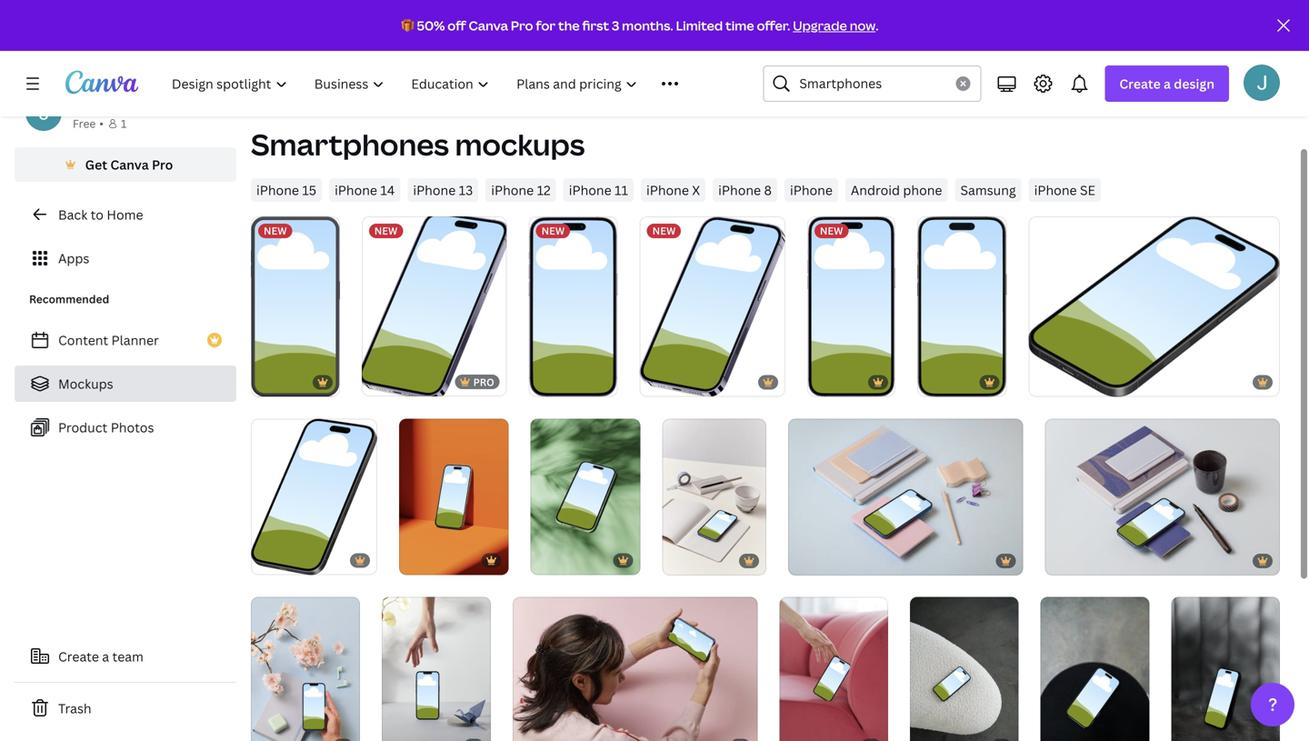 Task type: describe. For each thing, give the bounding box(es) containing it.
iphone for iphone 12
[[491, 181, 534, 199]]

🎁
[[402, 17, 414, 34]]

samsung
[[961, 181, 1016, 199]]

get
[[85, 156, 107, 173]]

iphone for iphone se
[[1034, 181, 1077, 199]]

create for create a design
[[1120, 75, 1161, 92]]

a for team
[[102, 648, 109, 665]]

offer.
[[757, 17, 790, 34]]

iphone for iphone 8
[[718, 181, 761, 199]]

4 new group from the left
[[807, 216, 896, 397]]

iphone se
[[1034, 181, 1096, 199]]

mockups
[[58, 375, 113, 392]]

list containing content planner
[[15, 322, 236, 446]]

iphone 15 button
[[251, 178, 322, 202]]

2 horizontal spatial iphone 15 pro image
[[1029, 216, 1280, 397]]

iphone 14 pro in deep purple color image for 2nd new group from left
[[529, 216, 618, 397]]

to
[[91, 206, 104, 223]]

create a team button
[[15, 638, 236, 675]]

0 vertical spatial for
[[536, 17, 556, 34]]

2 iphone 14 pro image from the left
[[910, 597, 1019, 741]]

now
[[850, 17, 876, 34]]

2 new group from the left
[[529, 216, 618, 397]]

get canva pro button
[[15, 147, 236, 182]]

iphone for iphone 11
[[569, 181, 612, 199]]

product photos
[[58, 419, 154, 436]]

smartphone image
[[251, 216, 340, 397]]

iphone 13 button
[[408, 178, 478, 202]]

photos
[[111, 419, 154, 436]]

group containing new
[[362, 216, 507, 397]]

off
[[448, 17, 466, 34]]

14
[[380, 181, 395, 199]]

your
[[821, 63, 850, 80]]

trash
[[58, 700, 91, 717]]

iphone 12 button
[[486, 178, 556, 202]]

2 iphone 14 pro image from the left
[[531, 419, 640, 575]]

2 new from the left
[[374, 224, 398, 237]]

apps
[[58, 250, 89, 267]]

months.
[[622, 17, 673, 34]]

free •
[[73, 116, 104, 131]]

iphone for iphone 15
[[256, 181, 299, 199]]

the
[[558, 17, 580, 34]]

iphone 12
[[491, 181, 551, 199]]

.
[[876, 17, 879, 34]]

upgrade now button
[[793, 17, 876, 34]]

1 iphone 14 pro image from the left
[[399, 419, 509, 575]]

samsung button
[[955, 178, 1022, 202]]

smartphones mockups
[[251, 125, 585, 164]]

iphone 14
[[335, 181, 395, 199]]

design
[[1174, 75, 1215, 92]]

john smith image
[[1244, 64, 1280, 101]]

apps link
[[15, 240, 236, 276]]

iphone 14 pro in deep purple color image for 3rd new group from left
[[640, 216, 785, 397]]

iphone se button
[[1029, 178, 1101, 202]]

mockups link
[[15, 366, 236, 402]]

iphone 8
[[718, 181, 772, 199]]

android phone
[[851, 181, 942, 199]]

8
[[764, 181, 772, 199]]

0 horizontal spatial iphone 15 pro image
[[251, 419, 377, 575]]

3
[[612, 17, 619, 34]]

1 iphone 14 pro image from the left
[[780, 597, 888, 741]]

content planner
[[58, 331, 159, 349]]

canva inside button
[[110, 156, 149, 173]]

3 new group from the left
[[640, 216, 785, 397]]

•
[[99, 116, 104, 131]]

project
[[853, 63, 897, 80]]

iphone 13
[[413, 181, 473, 199]]

create a design button
[[1105, 65, 1229, 102]]

new for 4th new group
[[820, 224, 843, 237]]

home
[[107, 206, 143, 223]]

iphone 8 button
[[713, 178, 777, 202]]

1 horizontal spatial for
[[800, 63, 818, 80]]

iphone for iphone 14
[[335, 181, 377, 199]]

15
[[302, 181, 316, 199]]

create inspirational product mockups for your project in seconds
[[566, 63, 965, 80]]

back to home link
[[15, 196, 236, 233]]

new for first new group from left
[[264, 224, 287, 237]]

first
[[582, 17, 609, 34]]



Task type: locate. For each thing, give the bounding box(es) containing it.
iphone 14 pro image
[[780, 597, 888, 741], [910, 597, 1019, 741], [1041, 597, 1150, 741], [1171, 597, 1280, 741]]

3 iphone from the left
[[413, 181, 456, 199]]

new down 12
[[542, 224, 565, 237]]

50%
[[417, 17, 445, 34]]

2 iphone from the left
[[335, 181, 377, 199]]

1 iphone from the left
[[256, 181, 299, 199]]

0 horizontal spatial mockups
[[455, 125, 585, 164]]

11
[[615, 181, 628, 199]]

iphone for iphone 13
[[413, 181, 456, 199]]

iphone 14 pro in deep purple color image
[[529, 216, 618, 397], [640, 216, 785, 397]]

iphone x button
[[641, 178, 706, 202]]

0 horizontal spatial iphone 14 pro image
[[399, 419, 509, 575]]

5 new from the left
[[820, 224, 843, 237]]

6 iphone from the left
[[646, 181, 689, 199]]

iphone left se
[[1034, 181, 1077, 199]]

for left your
[[800, 63, 818, 80]]

team
[[112, 648, 144, 665]]

smartphones
[[251, 125, 449, 164]]

iphone 13 image
[[662, 419, 767, 575], [789, 419, 1023, 575], [1045, 419, 1280, 575], [251, 597, 360, 741], [382, 597, 491, 741], [513, 597, 758, 741]]

1 new from the left
[[264, 224, 287, 237]]

mockups up iphone 12 button
[[455, 125, 585, 164]]

get canva pro
[[85, 156, 173, 173]]

back to home
[[58, 206, 143, 223]]

new down iphone button
[[820, 224, 843, 237]]

1 iphone 14 pro in deep purple color image from the left
[[529, 216, 618, 397]]

pro up back to home link at the top left of the page
[[152, 156, 173, 173]]

4 iphone 14 pro image from the left
[[1171, 597, 1280, 741]]

group
[[362, 216, 507, 397], [918, 216, 1007, 397], [1029, 216, 1280, 397], [251, 419, 377, 575], [399, 419, 509, 575], [531, 419, 640, 575], [662, 419, 767, 575], [789, 419, 1023, 575], [1045, 419, 1280, 575], [251, 597, 360, 741], [382, 597, 491, 741], [513, 597, 758, 741], [780, 597, 888, 741], [910, 597, 1019, 741], [1041, 597, 1150, 741], [1171, 597, 1280, 741]]

canva right off
[[469, 17, 508, 34]]

iphone left 13
[[413, 181, 456, 199]]

for left the
[[536, 17, 556, 34]]

trash link
[[15, 690, 236, 726]]

iphone left 12
[[491, 181, 534, 199]]

list
[[15, 322, 236, 446]]

canva right get
[[110, 156, 149, 173]]

1 horizontal spatial iphone 14 pro in deep purple color image
[[640, 216, 785, 397]]

iphone x
[[646, 181, 700, 199]]

0 horizontal spatial for
[[536, 17, 556, 34]]

upgrade
[[793, 17, 847, 34]]

iphone left 11
[[569, 181, 612, 199]]

product photos link
[[15, 409, 236, 446]]

1 vertical spatial canva
[[110, 156, 149, 173]]

iphone right 8
[[790, 181, 833, 199]]

2 iphone 14 pro in deep purple color image from the left
[[640, 216, 785, 397]]

create down first
[[566, 63, 607, 80]]

0 vertical spatial pro
[[511, 17, 533, 34]]

0 horizontal spatial create
[[58, 648, 99, 665]]

canva
[[469, 17, 508, 34], [110, 156, 149, 173]]

limited
[[676, 17, 723, 34]]

1 vertical spatial for
[[800, 63, 818, 80]]

3 iphone 14 pro image from the left
[[1041, 597, 1150, 741]]

recommended
[[29, 291, 109, 306]]

new for 3rd new group from left
[[653, 224, 676, 237]]

iphone 15 pro image
[[918, 216, 1007, 397], [1029, 216, 1280, 397], [251, 419, 377, 575]]

inspirational
[[610, 63, 686, 80]]

4 new from the left
[[653, 224, 676, 237]]

android
[[851, 181, 900, 199]]

iphone 14 pro image
[[399, 419, 509, 575], [531, 419, 640, 575]]

product
[[689, 63, 739, 80]]

iphone left x
[[646, 181, 689, 199]]

0 vertical spatial mockups
[[742, 63, 797, 80]]

in
[[900, 63, 911, 80]]

2 horizontal spatial create
[[1120, 75, 1161, 92]]

new down 14
[[374, 224, 398, 237]]

create for create a team
[[58, 648, 99, 665]]

content
[[58, 331, 108, 349]]

1 vertical spatial pro
[[152, 156, 173, 173]]

seconds
[[914, 63, 965, 80]]

free
[[73, 116, 96, 131]]

13
[[459, 181, 473, 199]]

0 vertical spatial a
[[1164, 75, 1171, 92]]

iphone left 8
[[718, 181, 761, 199]]

0 horizontal spatial a
[[102, 648, 109, 665]]

12
[[537, 181, 551, 199]]

0 horizontal spatial pro
[[152, 156, 173, 173]]

1 horizontal spatial iphone 15 pro image
[[918, 216, 1007, 397]]

iphone left 15
[[256, 181, 299, 199]]

new for 2nd new group from left
[[542, 224, 565, 237]]

1 vertical spatial mockups
[[455, 125, 585, 164]]

iphone button
[[785, 178, 838, 202]]

1 horizontal spatial mockups
[[742, 63, 797, 80]]

top level navigation element
[[160, 65, 720, 102], [160, 65, 720, 102]]

create
[[566, 63, 607, 80], [1120, 75, 1161, 92], [58, 648, 99, 665]]

iphone 15
[[256, 181, 316, 199]]

x
[[692, 181, 700, 199]]

iphone for iphone x
[[646, 181, 689, 199]]

0 horizontal spatial iphone 14 pro in deep purple color image
[[529, 216, 618, 397]]

5 iphone from the left
[[569, 181, 612, 199]]

1 horizontal spatial canva
[[469, 17, 508, 34]]

4 iphone from the left
[[491, 181, 534, 199]]

1 vertical spatial a
[[102, 648, 109, 665]]

iphone 11
[[569, 181, 628, 199]]

mockups
[[742, 63, 797, 80], [455, 125, 585, 164]]

new
[[264, 224, 287, 237], [374, 224, 398, 237], [542, 224, 565, 237], [653, 224, 676, 237], [820, 224, 843, 237]]

create inside create a design dropdown button
[[1120, 75, 1161, 92]]

8 iphone from the left
[[790, 181, 833, 199]]

0 vertical spatial canva
[[469, 17, 508, 34]]

new down iphone 15
[[264, 224, 287, 237]]

pro
[[511, 17, 533, 34], [152, 156, 173, 173]]

1 new group from the left
[[251, 216, 340, 397]]

planner
[[111, 331, 159, 349]]

new group
[[251, 216, 340, 397], [529, 216, 618, 397], [640, 216, 785, 397], [807, 216, 896, 397]]

iphone 11 button
[[563, 178, 634, 202]]

create left team
[[58, 648, 99, 665]]

pro inside button
[[152, 156, 173, 173]]

for
[[536, 17, 556, 34], [800, 63, 818, 80]]

0 horizontal spatial canva
[[110, 156, 149, 173]]

a for design
[[1164, 75, 1171, 92]]

pro
[[473, 375, 494, 389]]

🎁 50% off canva pro for the first 3 months. limited time offer. upgrade now .
[[402, 17, 879, 34]]

a left design
[[1164, 75, 1171, 92]]

3 new from the left
[[542, 224, 565, 237]]

android phone button
[[845, 178, 948, 202]]

create left design
[[1120, 75, 1161, 92]]

content planner link
[[15, 322, 236, 358]]

iphone 14 pro max in deep purple color image
[[807, 216, 896, 397]]

pro left the
[[511, 17, 533, 34]]

iphone
[[256, 181, 299, 199], [335, 181, 377, 199], [413, 181, 456, 199], [491, 181, 534, 199], [569, 181, 612, 199], [646, 181, 689, 199], [718, 181, 761, 199], [790, 181, 833, 199], [1034, 181, 1077, 199]]

se
[[1080, 181, 1096, 199]]

back
[[58, 206, 87, 223]]

create a team
[[58, 648, 144, 665]]

create a design
[[1120, 75, 1215, 92]]

iphone left 14
[[335, 181, 377, 199]]

a
[[1164, 75, 1171, 92], [102, 648, 109, 665]]

1 horizontal spatial create
[[566, 63, 607, 80]]

time
[[726, 17, 754, 34]]

mockups down offer.
[[742, 63, 797, 80]]

iphone for iphone
[[790, 181, 833, 199]]

9 iphone from the left
[[1034, 181, 1077, 199]]

new down iphone x
[[653, 224, 676, 237]]

product
[[58, 419, 108, 436]]

1 horizontal spatial iphone 14 pro image
[[531, 419, 640, 575]]

iphone 14 button
[[329, 178, 400, 202]]

1 horizontal spatial pro
[[511, 17, 533, 34]]

create for create inspirational product mockups for your project in seconds
[[566, 63, 607, 80]]

1
[[121, 116, 127, 131]]

1 horizontal spatial a
[[1164, 75, 1171, 92]]

7 iphone from the left
[[718, 181, 761, 199]]

Label search field
[[800, 66, 945, 101]]

phone
[[903, 181, 942, 199]]

create inside create a team button
[[58, 648, 99, 665]]

a inside button
[[102, 648, 109, 665]]

a inside dropdown button
[[1164, 75, 1171, 92]]

a left team
[[102, 648, 109, 665]]



